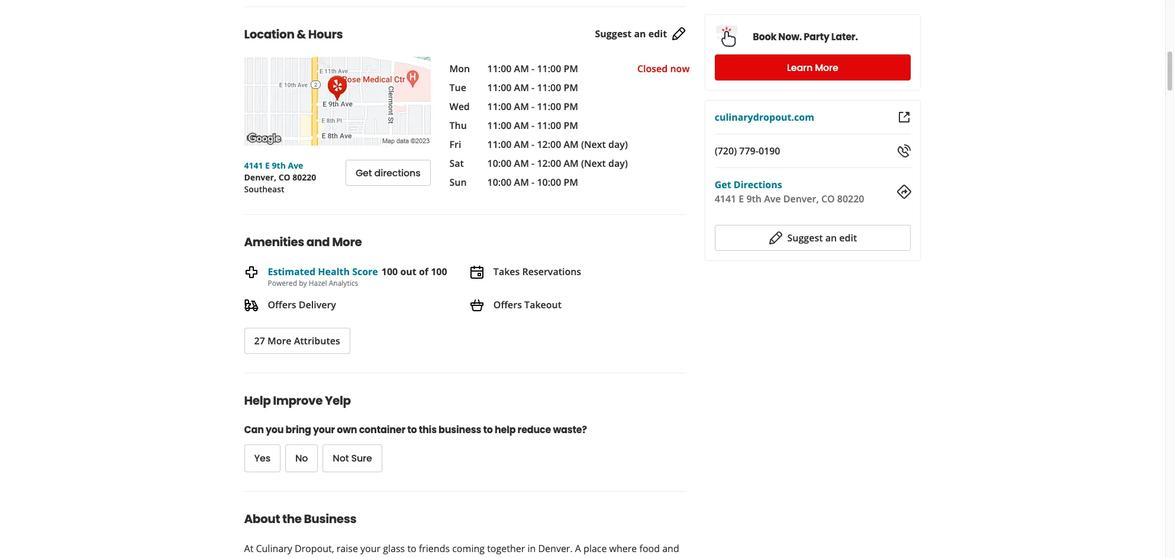 Task type: describe. For each thing, give the bounding box(es) containing it.
about the business
[[244, 511, 357, 527]]

coming
[[452, 542, 485, 555]]

4141 inside 4141 e 9th ave denver, co 80220 southeast
[[244, 160, 263, 171]]

not
[[333, 452, 349, 465]]

where
[[610, 542, 637, 555]]

11:00 am - 12:00 am (next day)
[[488, 138, 628, 151]]

get directions link
[[346, 160, 431, 186]]

help
[[495, 423, 516, 437]]

11:00 am - 11:00 pm for wed
[[488, 100, 578, 113]]

suggest inside button
[[788, 231, 824, 245]]

fri
[[450, 138, 461, 151]]

location & hours element
[[225, 7, 718, 195]]

this
[[419, 423, 437, 437]]

offers takeout
[[494, 298, 562, 311]]

about
[[244, 511, 280, 527]]

11:00 am - 11:00 pm for tue
[[488, 81, 578, 94]]

book now. party later.
[[753, 30, 859, 44]]

edit inside suggest an edit link
[[649, 27, 667, 40]]

yes button
[[244, 445, 281, 472]]

9th inside get directions 4141 e 9th ave denver, co 80220
[[747, 192, 762, 205]]

more for learn more
[[816, 61, 839, 74]]

pm for tue
[[564, 81, 578, 94]]

amenities
[[244, 234, 304, 250]]

&
[[297, 26, 306, 43]]

sun
[[450, 176, 467, 189]]

- for sat
[[532, 157, 535, 170]]

place
[[584, 542, 607, 555]]

no
[[295, 452, 308, 465]]

a
[[575, 542, 581, 555]]

4141 e 9th ave link
[[244, 160, 303, 171]]

takes
[[494, 265, 520, 278]]

co inside 4141 e 9th ave denver, co 80220 southeast
[[279, 172, 291, 183]]

- for tue
[[532, 81, 535, 94]]

24 pencil v2 image
[[672, 27, 686, 41]]

24 medical v2 image
[[244, 266, 258, 280]]

am for sun
[[514, 176, 529, 189]]

takeout
[[525, 298, 562, 311]]

map image
[[244, 57, 431, 146]]

24 phone v2 image
[[897, 144, 911, 158]]

am for mon
[[514, 62, 529, 75]]

- for wed
[[532, 100, 535, 113]]

help
[[244, 392, 271, 409]]

pm for thu
[[564, 119, 578, 132]]

suggest inside 'location & hours' element
[[595, 27, 632, 40]]

10:00 for 10:00 am - 12:00 am (next day)
[[488, 157, 512, 170]]

delivery
[[299, 298, 336, 311]]

bring
[[286, 423, 311, 437]]

an inside suggest an edit link
[[634, 27, 646, 40]]

takes reservations
[[494, 265, 581, 278]]

hazel
[[309, 278, 327, 288]]

culinarydropout.com link
[[715, 111, 815, 124]]

12:00 for 10:00
[[537, 157, 561, 170]]

no button
[[285, 445, 318, 472]]

get for get directions 4141 e 9th ave denver, co 80220
[[715, 178, 732, 191]]

24 pencil v2 image
[[769, 231, 783, 245]]

suggest an edit inside suggest an edit link
[[595, 27, 667, 40]]

not sure
[[333, 452, 372, 465]]

improve
[[273, 392, 323, 409]]

1 horizontal spatial more
[[332, 234, 362, 250]]

27 more attributes
[[254, 335, 340, 348]]

at
[[244, 542, 254, 555]]

sure
[[351, 452, 372, 465]]

pm for sun
[[564, 176, 578, 189]]

estimated
[[268, 265, 316, 278]]

directions
[[374, 166, 421, 180]]

an inside suggest an edit button
[[826, 231, 837, 245]]

denver.
[[538, 542, 573, 555]]

about the business element
[[225, 491, 686, 558]]

thu
[[450, 119, 467, 132]]

your inside help improve yelp element
[[313, 423, 335, 437]]

by
[[299, 278, 307, 288]]

in
[[528, 542, 536, 555]]

- for mon
[[532, 62, 535, 75]]

suggest an edit button
[[715, 225, 911, 251]]

denver, inside 4141 e 9th ave denver, co 80220 southeast
[[244, 172, 276, 183]]

to left help
[[483, 423, 493, 437]]

dropout,
[[295, 542, 334, 555]]

hours
[[308, 26, 343, 43]]

e inside get directions 4141 e 9th ave denver, co 80220
[[739, 192, 745, 205]]

the
[[282, 511, 302, 527]]

now.
[[779, 30, 803, 44]]

party
[[804, 30, 830, 44]]

culinary
[[256, 542, 292, 555]]

get directions
[[356, 166, 421, 180]]

raise
[[337, 542, 358, 555]]

powered
[[268, 278, 297, 288]]

11:00 am - 11:00 pm for thu
[[488, 119, 578, 132]]

am for tue
[[514, 81, 529, 94]]

amenities and more
[[244, 234, 362, 250]]

get directions 4141 e 9th ave denver, co 80220
[[715, 178, 865, 205]]

co inside get directions 4141 e 9th ave denver, co 80220
[[822, 192, 835, 205]]

am for thu
[[514, 119, 529, 132]]

yelp
[[325, 392, 351, 409]]

pm for mon
[[564, 62, 578, 75]]

27
[[254, 335, 265, 348]]

health
[[318, 265, 350, 278]]

now
[[670, 62, 690, 75]]

later.
[[832, 30, 859, 44]]

waste?
[[553, 423, 587, 437]]

day) for 10:00 am - 12:00 am (next day)
[[609, 157, 628, 170]]

closed
[[638, 62, 668, 75]]

reservations
[[522, 265, 581, 278]]

27 more attributes button
[[244, 328, 350, 354]]

offers for offers delivery
[[268, 298, 296, 311]]

10:00 am - 12:00 am (next day)
[[488, 157, 628, 170]]

of
[[419, 265, 429, 278]]

you
[[266, 423, 284, 437]]

suggest an edit link
[[595, 27, 686, 41]]

business
[[304, 511, 357, 527]]

score
[[352, 265, 378, 278]]

wed
[[450, 100, 470, 113]]

- for thu
[[532, 119, 535, 132]]

business
[[439, 423, 481, 437]]



Task type: locate. For each thing, give the bounding box(es) containing it.
0 horizontal spatial suggest an edit
[[595, 27, 667, 40]]

4141 e 9th ave denver, co 80220 southeast
[[244, 160, 316, 195]]

directions
[[734, 178, 783, 191]]

1 horizontal spatial 9th
[[747, 192, 762, 205]]

3 11:00 am - 11:00 pm from the top
[[488, 100, 578, 113]]

10:00 right sun
[[488, 176, 512, 189]]

11:00
[[488, 62, 512, 75], [537, 62, 561, 75], [488, 81, 512, 94], [537, 81, 561, 94], [488, 100, 512, 113], [537, 100, 561, 113], [488, 119, 512, 132], [537, 119, 561, 132], [488, 138, 512, 151]]

friends
[[419, 542, 450, 555]]

own
[[337, 423, 357, 437]]

more up health
[[332, 234, 362, 250]]

reduce
[[518, 423, 551, 437]]

1 horizontal spatial co
[[822, 192, 835, 205]]

and right food
[[663, 542, 679, 555]]

co
[[279, 172, 291, 183], [822, 192, 835, 205]]

food
[[640, 542, 660, 555]]

0 vertical spatial co
[[279, 172, 291, 183]]

sat
[[450, 157, 464, 170]]

2 vertical spatial more
[[268, 335, 292, 348]]

offers
[[268, 298, 296, 311], [494, 298, 522, 311]]

(next for 11:00 am - 12:00 am (next day)
[[581, 138, 606, 151]]

together
[[487, 542, 525, 555]]

1 day) from the top
[[609, 138, 628, 151]]

0 horizontal spatial 9th
[[272, 160, 286, 171]]

0 vertical spatial 4141
[[244, 160, 263, 171]]

an right 24 pencil v2 icon
[[826, 231, 837, 245]]

more inside dropdown button
[[268, 335, 292, 348]]

book
[[753, 30, 777, 44]]

1 horizontal spatial 100
[[431, 265, 447, 278]]

12:00 down 11:00 am - 12:00 am (next day) at the top of the page
[[537, 157, 561, 170]]

to for business
[[408, 542, 417, 555]]

1 horizontal spatial your
[[361, 542, 381, 555]]

80220 inside 4141 e 9th ave denver, co 80220 southeast
[[293, 172, 316, 183]]

1 vertical spatial an
[[826, 231, 837, 245]]

1 horizontal spatial edit
[[840, 231, 858, 245]]

out
[[400, 265, 417, 278]]

offers down powered
[[268, 298, 296, 311]]

0 horizontal spatial suggest
[[595, 27, 632, 40]]

day)
[[609, 138, 628, 151], [609, 157, 628, 170]]

0 horizontal spatial ave
[[288, 160, 303, 171]]

3 pm from the top
[[564, 100, 578, 113]]

- for sun
[[532, 176, 535, 189]]

1 vertical spatial 80220
[[838, 192, 865, 205]]

100 right of
[[431, 265, 447, 278]]

closed now
[[638, 62, 690, 75]]

10:00 am - 10:00 pm
[[488, 176, 578, 189]]

denver, up suggest an edit button
[[784, 192, 820, 205]]

not sure button
[[323, 445, 382, 472]]

offers right 24 shopping v2 image
[[494, 298, 522, 311]]

denver, up southeast
[[244, 172, 276, 183]]

am for fri
[[514, 138, 529, 151]]

2 12:00 from the top
[[537, 157, 561, 170]]

1 vertical spatial co
[[822, 192, 835, 205]]

to inside 'about the business' element
[[408, 542, 417, 555]]

edit
[[649, 27, 667, 40], [840, 231, 858, 245]]

suggest an edit right 24 pencil v2 icon
[[788, 231, 858, 245]]

24 reservation v2 image
[[470, 266, 484, 280]]

am for sat
[[514, 157, 529, 170]]

2 100 from the left
[[431, 265, 447, 278]]

1 vertical spatial ave
[[765, 192, 781, 205]]

0 vertical spatial 9th
[[272, 160, 286, 171]]

0190
[[759, 144, 781, 157]]

more
[[816, 61, 839, 74], [332, 234, 362, 250], [268, 335, 292, 348]]

2 horizontal spatial more
[[816, 61, 839, 74]]

1 12:00 from the top
[[537, 138, 561, 151]]

get inside get directions 4141 e 9th ave denver, co 80220
[[715, 178, 732, 191]]

glass
[[383, 542, 405, 555]]

1 vertical spatial day)
[[609, 157, 628, 170]]

12:00
[[537, 138, 561, 151], [537, 157, 561, 170]]

0 vertical spatial suggest
[[595, 27, 632, 40]]

1 horizontal spatial e
[[739, 192, 745, 205]]

to left this in the left bottom of the page
[[407, 423, 417, 437]]

0 vertical spatial denver,
[[244, 172, 276, 183]]

e up southeast
[[265, 160, 270, 171]]

location & hours
[[244, 26, 343, 43]]

12:00 for 11:00
[[537, 138, 561, 151]]

0 horizontal spatial get
[[356, 166, 372, 180]]

e
[[265, 160, 270, 171], [739, 192, 745, 205]]

your
[[313, 423, 335, 437], [361, 542, 381, 555]]

(next for 10:00 am - 12:00 am (next day)
[[581, 157, 606, 170]]

6 - from the top
[[532, 157, 535, 170]]

1 horizontal spatial denver,
[[784, 192, 820, 205]]

0 vertical spatial and
[[307, 234, 330, 250]]

1 vertical spatial 4141
[[715, 192, 737, 205]]

10:00
[[488, 157, 512, 170], [488, 176, 512, 189], [537, 176, 561, 189]]

9th inside 4141 e 9th ave denver, co 80220 southeast
[[272, 160, 286, 171]]

help improve yelp element
[[225, 373, 686, 472]]

denver, inside get directions 4141 e 9th ave denver, co 80220
[[784, 192, 820, 205]]

1 11:00 am - 11:00 pm from the top
[[488, 62, 578, 75]]

0 vertical spatial ave
[[288, 160, 303, 171]]

0 horizontal spatial 4141
[[244, 160, 263, 171]]

1 horizontal spatial offers
[[494, 298, 522, 311]]

0 vertical spatial edit
[[649, 27, 667, 40]]

0 horizontal spatial co
[[279, 172, 291, 183]]

4 - from the top
[[532, 119, 535, 132]]

10:00 down 10:00 am - 12:00 am (next day)
[[537, 176, 561, 189]]

learn
[[788, 61, 813, 74]]

at culinary dropout, raise your glass to friends coming together in denver. a place where food and
[[244, 542, 679, 555]]

1 horizontal spatial an
[[826, 231, 837, 245]]

container
[[359, 423, 406, 437]]

more right 27
[[268, 335, 292, 348]]

your right raise
[[361, 542, 381, 555]]

get down (720)
[[715, 178, 732, 191]]

suggest an edit inside suggest an edit button
[[788, 231, 858, 245]]

4141 inside get directions 4141 e 9th ave denver, co 80220
[[715, 192, 737, 205]]

southeast
[[244, 184, 284, 195]]

location
[[244, 26, 295, 43]]

100 left out at the left of the page
[[382, 265, 398, 278]]

1 vertical spatial (next
[[581, 157, 606, 170]]

co up suggest an edit button
[[822, 192, 835, 205]]

ave
[[288, 160, 303, 171], [765, 192, 781, 205]]

culinarydropout.com
[[715, 111, 815, 124]]

10:00 up the 10:00 am - 10:00 pm
[[488, 157, 512, 170]]

4141 down get directions link at the right of the page
[[715, 192, 737, 205]]

suggest an edit up closed
[[595, 27, 667, 40]]

1 vertical spatial and
[[663, 542, 679, 555]]

5 - from the top
[[532, 138, 535, 151]]

24 shopping v2 image
[[470, 299, 484, 313]]

0 vertical spatial (next
[[581, 138, 606, 151]]

estimated health score link
[[268, 265, 378, 278]]

4 pm from the top
[[564, 119, 578, 132]]

get for get directions
[[356, 166, 372, 180]]

can
[[244, 423, 264, 437]]

0 vertical spatial suggest an edit
[[595, 27, 667, 40]]

1 vertical spatial 9th
[[747, 192, 762, 205]]

can you bring your own container to this business to help reduce waste?
[[244, 423, 587, 437]]

yes
[[254, 452, 271, 465]]

0 horizontal spatial 100
[[382, 265, 398, 278]]

edit inside suggest an edit button
[[840, 231, 858, 245]]

1 vertical spatial edit
[[840, 231, 858, 245]]

pm for wed
[[564, 100, 578, 113]]

9th
[[272, 160, 286, 171], [747, 192, 762, 205]]

ave inside get directions 4141 e 9th ave denver, co 80220
[[765, 192, 781, 205]]

and up estimated health score link
[[307, 234, 330, 250]]

your left own
[[313, 423, 335, 437]]

1 vertical spatial e
[[739, 192, 745, 205]]

2 offers from the left
[[494, 298, 522, 311]]

4141
[[244, 160, 263, 171], [715, 192, 737, 205]]

to
[[407, 423, 417, 437], [483, 423, 493, 437], [408, 542, 417, 555]]

0 vertical spatial e
[[265, 160, 270, 171]]

more right learn
[[816, 61, 839, 74]]

7 - from the top
[[532, 176, 535, 189]]

80220 inside get directions 4141 e 9th ave denver, co 80220
[[838, 192, 865, 205]]

80220 left 24 directions v2 image
[[838, 192, 865, 205]]

(720) 779-0190
[[715, 144, 781, 157]]

suggest
[[595, 27, 632, 40], [788, 231, 824, 245]]

2 pm from the top
[[564, 81, 578, 94]]

4141 up southeast
[[244, 160, 263, 171]]

estimated health score 100 out of 100 powered by hazel analytics
[[268, 265, 447, 288]]

1 horizontal spatial ave
[[765, 192, 781, 205]]

to for yelp
[[407, 423, 417, 437]]

0 horizontal spatial an
[[634, 27, 646, 40]]

9th down directions
[[747, 192, 762, 205]]

attributes
[[294, 335, 340, 348]]

offers for offers takeout
[[494, 298, 522, 311]]

tue
[[450, 81, 466, 94]]

0 horizontal spatial offers
[[268, 298, 296, 311]]

24 order v2 image
[[244, 299, 258, 313]]

1 horizontal spatial suggest
[[788, 231, 824, 245]]

an
[[634, 27, 646, 40], [826, 231, 837, 245]]

1 vertical spatial suggest an edit
[[788, 231, 858, 245]]

help improve yelp
[[244, 392, 351, 409]]

an up closed
[[634, 27, 646, 40]]

mon
[[450, 62, 470, 75]]

0 horizontal spatial more
[[268, 335, 292, 348]]

0 vertical spatial 12:00
[[537, 138, 561, 151]]

4 11:00 am - 11:00 pm from the top
[[488, 119, 578, 132]]

0 vertical spatial your
[[313, 423, 335, 437]]

2 11:00 am - 11:00 pm from the top
[[488, 81, 578, 94]]

0 vertical spatial 80220
[[293, 172, 316, 183]]

learn more
[[788, 61, 839, 74]]

1 horizontal spatial 4141
[[715, 192, 737, 205]]

(720)
[[715, 144, 737, 157]]

- for fri
[[532, 138, 535, 151]]

and
[[307, 234, 330, 250], [663, 542, 679, 555]]

10:00 for 10:00 am - 10:00 pm
[[488, 176, 512, 189]]

24 directions v2 image
[[897, 185, 911, 199]]

1 vertical spatial 12:00
[[537, 157, 561, 170]]

to right glass
[[408, 542, 417, 555]]

1 vertical spatial your
[[361, 542, 381, 555]]

1 horizontal spatial suggest an edit
[[788, 231, 858, 245]]

24 external link v2 image
[[897, 110, 911, 124]]

11:00 am - 11:00 pm for mon
[[488, 62, 578, 75]]

1 (next from the top
[[581, 138, 606, 151]]

0 horizontal spatial your
[[313, 423, 335, 437]]

0 horizontal spatial denver,
[[244, 172, 276, 183]]

co down 4141 e 9th ave link
[[279, 172, 291, 183]]

(next
[[581, 138, 606, 151], [581, 157, 606, 170]]

and inside 'element'
[[307, 234, 330, 250]]

am
[[514, 62, 529, 75], [514, 81, 529, 94], [514, 100, 529, 113], [514, 119, 529, 132], [514, 138, 529, 151], [564, 138, 579, 151], [514, 157, 529, 170], [564, 157, 579, 170], [514, 176, 529, 189]]

analytics
[[329, 278, 358, 288]]

your inside 'about the business' element
[[361, 542, 381, 555]]

(next up 10:00 am - 12:00 am (next day)
[[581, 138, 606, 151]]

1 offers from the left
[[268, 298, 296, 311]]

3 - from the top
[[532, 100, 535, 113]]

1 vertical spatial more
[[332, 234, 362, 250]]

1 - from the top
[[532, 62, 535, 75]]

group inside help improve yelp element
[[244, 445, 602, 472]]

offers delivery
[[268, 298, 336, 311]]

80220 down 4141 e 9th ave link
[[293, 172, 316, 183]]

0 vertical spatial an
[[634, 27, 646, 40]]

1 vertical spatial denver,
[[784, 192, 820, 205]]

denver,
[[244, 172, 276, 183], [784, 192, 820, 205]]

0 horizontal spatial 80220
[[293, 172, 316, 183]]

get directions link
[[715, 178, 783, 191]]

2 (next from the top
[[581, 157, 606, 170]]

2 - from the top
[[532, 81, 535, 94]]

e down get directions link at the right of the page
[[739, 192, 745, 205]]

0 vertical spatial more
[[816, 61, 839, 74]]

ave inside 4141 e 9th ave denver, co 80220 southeast
[[288, 160, 303, 171]]

1 horizontal spatial and
[[663, 542, 679, 555]]

group containing yes
[[244, 445, 602, 472]]

e inside 4141 e 9th ave denver, co 80220 southeast
[[265, 160, 270, 171]]

more for 27 more attributes
[[268, 335, 292, 348]]

get left directions on the left top
[[356, 166, 372, 180]]

get inside 'location & hours' element
[[356, 166, 372, 180]]

1 horizontal spatial 80220
[[838, 192, 865, 205]]

1 100 from the left
[[382, 265, 398, 278]]

0 horizontal spatial and
[[307, 234, 330, 250]]

0 vertical spatial day)
[[609, 138, 628, 151]]

0 horizontal spatial e
[[265, 160, 270, 171]]

9th up southeast
[[272, 160, 286, 171]]

2 day) from the top
[[609, 157, 628, 170]]

learn more link
[[715, 54, 911, 81]]

12:00 up 10:00 am - 12:00 am (next day)
[[537, 138, 561, 151]]

1 pm from the top
[[564, 62, 578, 75]]

1 horizontal spatial get
[[715, 178, 732, 191]]

(next down 11:00 am - 12:00 am (next day) at the top of the page
[[581, 157, 606, 170]]

amenities and more element
[[225, 214, 696, 354]]

am for wed
[[514, 100, 529, 113]]

0 horizontal spatial edit
[[649, 27, 667, 40]]

group
[[244, 445, 602, 472]]

and inside 'about the business' element
[[663, 542, 679, 555]]

day) for 11:00 am - 12:00 am (next day)
[[609, 138, 628, 151]]

5 pm from the top
[[564, 176, 578, 189]]

1 vertical spatial suggest
[[788, 231, 824, 245]]

779-
[[740, 144, 759, 157]]



Task type: vqa. For each thing, say whether or not it's contained in the screenshot.
first field from right
no



